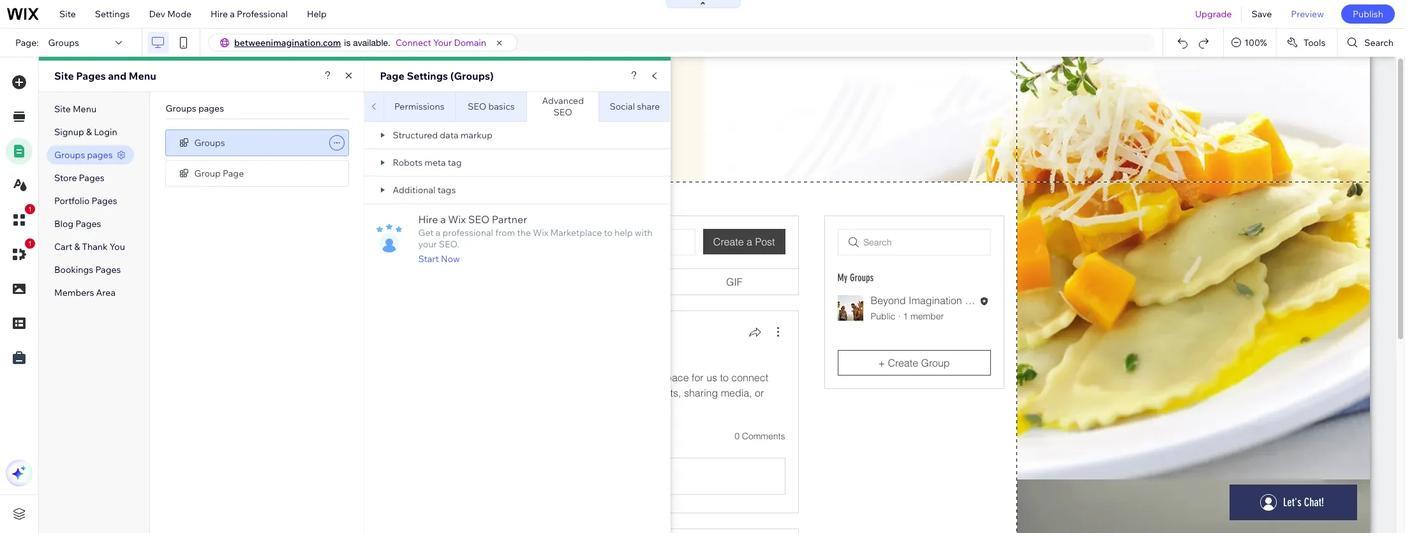 Task type: describe. For each thing, give the bounding box(es) containing it.
page settings (groups)
[[380, 70, 494, 82]]

store pages
[[54, 172, 104, 184]]

site pages and menu
[[54, 70, 156, 82]]

(groups)
[[450, 70, 494, 82]]

your
[[433, 37, 452, 48]]

domain
[[454, 37, 486, 48]]

1 vertical spatial page
[[223, 167, 244, 179]]

advanced
[[542, 95, 584, 107]]

available.
[[353, 38, 390, 48]]

bookings pages
[[54, 264, 121, 276]]

meta
[[425, 157, 446, 168]]

site for site pages and menu
[[54, 70, 74, 82]]

permissions
[[394, 101, 444, 112]]

structured
[[393, 130, 438, 141]]

save
[[1252, 8, 1272, 20]]

blog pages
[[54, 218, 101, 230]]

100%
[[1244, 37, 1267, 48]]

basics
[[488, 101, 515, 112]]

seo.
[[439, 239, 460, 250]]

preview
[[1291, 8, 1324, 20]]

2 vertical spatial a
[[436, 227, 440, 239]]

connect
[[396, 37, 431, 48]]

additional
[[393, 184, 436, 196]]

social share
[[610, 101, 660, 112]]

advanced / expert illustration image
[[365, 204, 403, 255]]

tags
[[438, 184, 456, 196]]

share
[[637, 101, 660, 112]]

dev
[[149, 8, 165, 20]]

portfolio
[[54, 195, 90, 207]]

site for site menu
[[54, 103, 71, 115]]

seo inside hire a wix seo partner get a professional from the wix marketplace to help with your seo. start now
[[468, 213, 490, 226]]

robots
[[393, 157, 423, 168]]

professional
[[442, 227, 493, 239]]

to
[[604, 227, 612, 239]]

is available. connect your domain
[[344, 37, 486, 48]]

save button
[[1242, 0, 1281, 28]]

pages for bookings
[[95, 264, 121, 276]]

dev mode
[[149, 8, 191, 20]]

your
[[418, 239, 437, 250]]

pages for store
[[79, 172, 104, 184]]

from
[[495, 227, 515, 239]]

tools button
[[1277, 29, 1337, 57]]

members area
[[54, 287, 116, 299]]

group page
[[194, 167, 244, 179]]

1 1 button from the top
[[6, 204, 35, 234]]

tools
[[1304, 37, 1326, 48]]

site for site
[[59, 8, 76, 20]]

help
[[307, 8, 327, 20]]

publish button
[[1341, 4, 1395, 24]]

0 horizontal spatial pages
[[87, 149, 113, 161]]

upgrade
[[1195, 8, 1232, 20]]

100% button
[[1224, 29, 1276, 57]]

pages for site
[[76, 70, 106, 82]]

1 vertical spatial settings
[[407, 70, 448, 82]]

a for wix
[[440, 213, 446, 226]]

2 1 button from the top
[[6, 239, 35, 268]]

thank
[[82, 241, 108, 253]]

hire a wix seo partner get a professional from the wix marketplace to help with your seo. start now
[[418, 213, 652, 265]]

and
[[108, 70, 126, 82]]

now
[[441, 253, 460, 265]]

hire for professional
[[211, 8, 228, 20]]

1 horizontal spatial page
[[380, 70, 404, 82]]



Task type: locate. For each thing, give the bounding box(es) containing it.
1 vertical spatial &
[[74, 241, 80, 253]]

portfolio pages
[[54, 195, 117, 207]]

a right get
[[436, 227, 440, 239]]

0 horizontal spatial page
[[223, 167, 244, 179]]

pages right portfolio
[[92, 195, 117, 207]]

groups pages
[[166, 103, 224, 114], [54, 149, 113, 161]]

1 vertical spatial groups pages
[[54, 149, 113, 161]]

site menu
[[54, 103, 96, 115]]

menu right and
[[129, 70, 156, 82]]

seo left basics
[[468, 101, 486, 112]]

1 1 from the top
[[28, 205, 32, 213]]

0 vertical spatial settings
[[95, 8, 130, 20]]

start
[[418, 253, 439, 265]]

1
[[28, 205, 32, 213], [28, 240, 32, 248]]

1 for 2nd 1 button from the bottom of the page
[[28, 205, 32, 213]]

1 vertical spatial hire
[[418, 213, 438, 226]]

is
[[344, 38, 351, 48]]

2 vertical spatial site
[[54, 103, 71, 115]]

advanced seo
[[542, 95, 584, 118]]

0 horizontal spatial wix
[[448, 213, 466, 226]]

0 vertical spatial site
[[59, 8, 76, 20]]

wix right "the"
[[533, 227, 548, 239]]

tag
[[448, 157, 462, 168]]

0 horizontal spatial menu
[[73, 103, 96, 115]]

bookings
[[54, 264, 93, 276]]

members
[[54, 287, 94, 299]]

pages for portfolio
[[92, 195, 117, 207]]

professional
[[237, 8, 288, 20]]

publish
[[1353, 8, 1383, 20]]

menu up signup & login
[[73, 103, 96, 115]]

1 button left the cart
[[6, 239, 35, 268]]

the
[[517, 227, 531, 239]]

& for signup
[[86, 126, 92, 138]]

pages left and
[[76, 70, 106, 82]]

1 button
[[6, 204, 35, 234], [6, 239, 35, 268]]

marketplace
[[550, 227, 602, 239]]

start now link
[[418, 253, 460, 265]]

seo basics
[[468, 101, 515, 112]]

signup & login
[[54, 126, 117, 138]]

blog
[[54, 218, 73, 230]]

hire inside hire a wix seo partner get a professional from the wix marketplace to help with your seo. start now
[[418, 213, 438, 226]]

1 for second 1 button
[[28, 240, 32, 248]]

0 horizontal spatial settings
[[95, 8, 130, 20]]

1 vertical spatial a
[[440, 213, 446, 226]]

site
[[59, 8, 76, 20], [54, 70, 74, 82], [54, 103, 71, 115]]

0 vertical spatial page
[[380, 70, 404, 82]]

hire
[[211, 8, 228, 20], [418, 213, 438, 226]]

pages up area
[[95, 264, 121, 276]]

a
[[230, 8, 235, 20], [440, 213, 446, 226], [436, 227, 440, 239]]

a left professional at the left of the page
[[230, 8, 235, 20]]

partner
[[492, 213, 527, 226]]

& right the cart
[[74, 241, 80, 253]]

preview button
[[1281, 0, 1334, 28]]

1 vertical spatial wix
[[533, 227, 548, 239]]

&
[[86, 126, 92, 138], [74, 241, 80, 253]]

page down available.
[[380, 70, 404, 82]]

& for cart
[[74, 241, 80, 253]]

0 vertical spatial 1 button
[[6, 204, 35, 234]]

0 horizontal spatial &
[[74, 241, 80, 253]]

hire right mode in the top left of the page
[[211, 8, 228, 20]]

markup
[[460, 130, 492, 141]]

signup
[[54, 126, 84, 138]]

group
[[194, 167, 221, 179]]

0 vertical spatial pages
[[198, 103, 224, 114]]

additional tags
[[393, 184, 456, 196]]

a for professional
[[230, 8, 235, 20]]

help
[[614, 227, 633, 239]]

hire for wix
[[418, 213, 438, 226]]

wix
[[448, 213, 466, 226], [533, 227, 548, 239]]

1 horizontal spatial pages
[[198, 103, 224, 114]]

1 vertical spatial 1 button
[[6, 239, 35, 268]]

pages
[[76, 70, 106, 82], [79, 172, 104, 184], [92, 195, 117, 207], [75, 218, 101, 230], [95, 264, 121, 276]]

0 vertical spatial hire
[[211, 8, 228, 20]]

pages
[[198, 103, 224, 114], [87, 149, 113, 161]]

0 horizontal spatial groups pages
[[54, 149, 113, 161]]

0 vertical spatial a
[[230, 8, 235, 20]]

1 left portfolio
[[28, 205, 32, 213]]

2 1 from the top
[[28, 240, 32, 248]]

1 horizontal spatial groups pages
[[166, 103, 224, 114]]

1 vertical spatial pages
[[87, 149, 113, 161]]

cart & thank you
[[54, 241, 125, 253]]

with
[[635, 227, 652, 239]]

mode
[[167, 8, 191, 20]]

betweenimagination.com
[[234, 37, 341, 48]]

1 vertical spatial 1
[[28, 240, 32, 248]]

seo inside advanced seo
[[554, 107, 572, 118]]

1 horizontal spatial wix
[[533, 227, 548, 239]]

hire up get
[[418, 213, 438, 226]]

get
[[418, 227, 434, 239]]

0 vertical spatial menu
[[129, 70, 156, 82]]

seo left social
[[554, 107, 572, 118]]

1 vertical spatial site
[[54, 70, 74, 82]]

search button
[[1338, 29, 1405, 57]]

1 horizontal spatial menu
[[129, 70, 156, 82]]

1 horizontal spatial &
[[86, 126, 92, 138]]

1 button left blog
[[6, 204, 35, 234]]

cart
[[54, 241, 72, 253]]

store
[[54, 172, 77, 184]]

you
[[110, 241, 125, 253]]

social
[[610, 101, 635, 112]]

0 vertical spatial &
[[86, 126, 92, 138]]

seo up professional
[[468, 213, 490, 226]]

1 vertical spatial menu
[[73, 103, 96, 115]]

settings left the dev
[[95, 8, 130, 20]]

pages up portfolio pages
[[79, 172, 104, 184]]

login
[[94, 126, 117, 138]]

area
[[96, 287, 116, 299]]

pages for blog
[[75, 218, 101, 230]]

hire a professional
[[211, 8, 288, 20]]

structured data markup
[[393, 130, 492, 141]]

settings
[[95, 8, 130, 20], [407, 70, 448, 82]]

1 left the cart
[[28, 240, 32, 248]]

& left the login
[[86, 126, 92, 138]]

settings up permissions
[[407, 70, 448, 82]]

groups
[[48, 37, 79, 48], [166, 103, 196, 114], [194, 137, 225, 148], [54, 149, 85, 161]]

0 vertical spatial groups pages
[[166, 103, 224, 114]]

1 horizontal spatial settings
[[407, 70, 448, 82]]

robots meta tag
[[393, 157, 462, 168]]

0 vertical spatial 1
[[28, 205, 32, 213]]

seo
[[468, 101, 486, 112], [554, 107, 572, 118], [468, 213, 490, 226]]

search
[[1364, 37, 1394, 48]]

0 horizontal spatial hire
[[211, 8, 228, 20]]

page
[[380, 70, 404, 82], [223, 167, 244, 179]]

0 vertical spatial wix
[[448, 213, 466, 226]]

1 horizontal spatial hire
[[418, 213, 438, 226]]

data
[[440, 130, 459, 141]]

pages up cart & thank you
[[75, 218, 101, 230]]

page right 'group'
[[223, 167, 244, 179]]

wix up professional
[[448, 213, 466, 226]]

menu
[[129, 70, 156, 82], [73, 103, 96, 115]]

a up seo.
[[440, 213, 446, 226]]



Task type: vqa. For each thing, say whether or not it's contained in the screenshot.
the https://jamespeterson1902.wixsite.com/my-site Connect Your Domain
no



